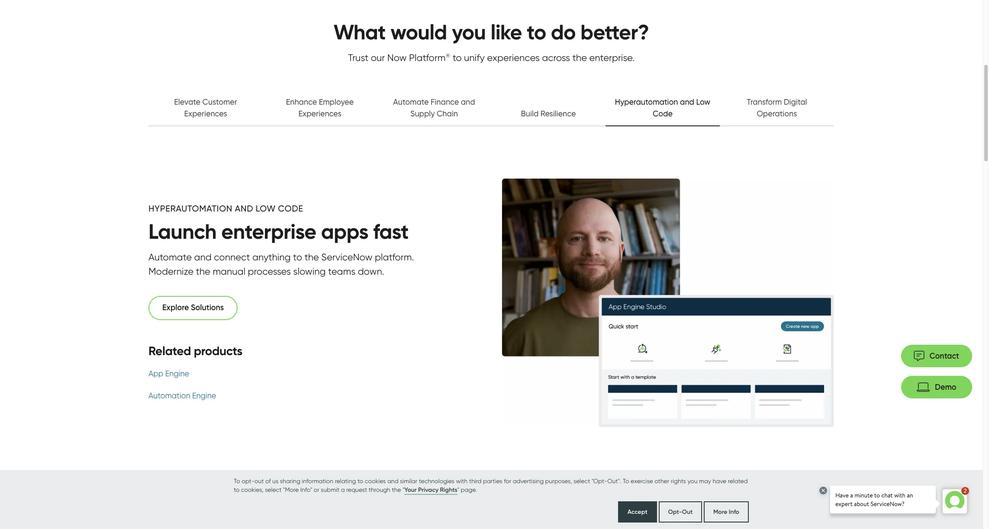Task type: describe. For each thing, give the bounding box(es) containing it.
more info
[[714, 509, 740, 516]]

or
[[314, 487, 320, 494]]

relating
[[335, 478, 356, 485]]

us
[[273, 478, 279, 485]]

third
[[469, 478, 482, 485]]

" inside 'to opt-out of us sharing information relating to cookies and similar technologies with third parties for advertising purposes, select "opt-out".  to exercise other rights you may have related to cookies, select "more info" or submit a request through the "'
[[403, 487, 405, 494]]

out
[[255, 478, 264, 485]]

info
[[729, 509, 740, 516]]

your privacy rights " page.
[[405, 487, 477, 494]]

your privacy rights link
[[405, 486, 458, 496]]

advertising
[[513, 478, 544, 485]]

0 horizontal spatial to
[[234, 487, 240, 494]]

similar
[[400, 478, 418, 485]]

1 horizontal spatial to
[[358, 478, 364, 485]]

parties
[[483, 478, 503, 485]]

1 to from the left
[[234, 478, 240, 485]]

opt-
[[242, 478, 255, 485]]

opt-
[[669, 509, 683, 516]]

"opt-
[[592, 478, 608, 485]]

rights
[[440, 487, 458, 494]]

cookies
[[365, 478, 386, 485]]

technologies
[[419, 478, 455, 485]]

exercise
[[631, 478, 654, 485]]

to opt-out of us sharing information relating to cookies and similar technologies with third parties for advertising purposes, select "opt-out".  to exercise other rights you may have related to cookies, select "more info" or submit a request through the "
[[234, 478, 748, 494]]

out
[[683, 509, 693, 516]]

sharing
[[280, 478, 301, 485]]

purposes,
[[546, 478, 573, 485]]

" inside your privacy rights " page.
[[458, 487, 460, 494]]

and
[[388, 478, 399, 485]]

you
[[688, 478, 698, 485]]

other
[[655, 478, 670, 485]]

for
[[504, 478, 512, 485]]

of
[[266, 478, 271, 485]]

with
[[456, 478, 468, 485]]



Task type: locate. For each thing, give the bounding box(es) containing it.
to right out".
[[623, 478, 630, 485]]

select
[[574, 478, 591, 485], [265, 487, 282, 494]]

to
[[234, 478, 240, 485], [623, 478, 630, 485]]

1 vertical spatial select
[[265, 487, 282, 494]]

to left opt-
[[234, 478, 240, 485]]

1 " from the left
[[403, 487, 405, 494]]

0 horizontal spatial "
[[403, 487, 405, 494]]

out".
[[608, 478, 622, 485]]

0 horizontal spatial select
[[265, 487, 282, 494]]

your
[[405, 487, 417, 494]]

request
[[347, 487, 367, 494]]

to
[[358, 478, 364, 485], [234, 487, 240, 494]]

the
[[392, 487, 401, 494]]

opt-out button
[[659, 502, 703, 523]]

2 to from the left
[[623, 478, 630, 485]]

have
[[713, 478, 727, 485]]

"
[[403, 487, 405, 494], [458, 487, 460, 494]]

information
[[302, 478, 334, 485]]

accept
[[628, 509, 648, 516]]

privacy
[[419, 487, 439, 494]]

accept button
[[619, 502, 658, 523]]

select left "opt-
[[574, 478, 591, 485]]

related
[[729, 478, 748, 485]]

opt-out
[[669, 509, 693, 516]]

may
[[700, 478, 712, 485]]

info"
[[301, 487, 312, 494]]

select down us
[[265, 487, 282, 494]]

0 vertical spatial to
[[358, 478, 364, 485]]

a
[[341, 487, 345, 494]]

" down with
[[458, 487, 460, 494]]

to up request
[[358, 478, 364, 485]]

2 " from the left
[[458, 487, 460, 494]]

1 horizontal spatial select
[[574, 478, 591, 485]]

to left cookies,
[[234, 487, 240, 494]]

"more
[[283, 487, 299, 494]]

" right "the"
[[403, 487, 405, 494]]

through
[[369, 487, 391, 494]]

rights
[[671, 478, 687, 485]]

more info button
[[704, 502, 749, 523]]

more
[[714, 509, 728, 516]]

cookies,
[[241, 487, 264, 494]]

0 vertical spatial select
[[574, 478, 591, 485]]

1 vertical spatial to
[[234, 487, 240, 494]]

1 horizontal spatial to
[[623, 478, 630, 485]]

1 horizontal spatial "
[[458, 487, 460, 494]]

page.
[[461, 487, 477, 494]]

submit
[[321, 487, 340, 494]]

0 horizontal spatial to
[[234, 478, 240, 485]]



Task type: vqa. For each thing, say whether or not it's contained in the screenshot.
standardized
no



